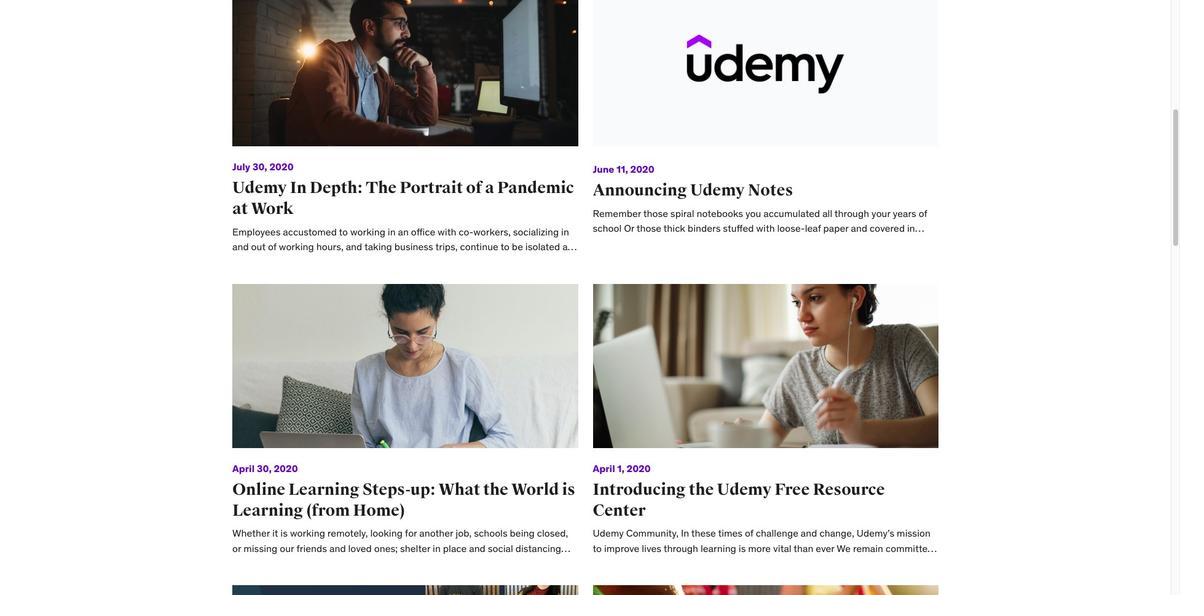 Task type: vqa. For each thing, say whether or not it's contained in the screenshot.
Blog link
no



Task type: locate. For each thing, give the bounding box(es) containing it.
april up online
[[232, 462, 255, 475]]

0 vertical spatial 30,
[[253, 161, 267, 173]]

april left the '1,'
[[593, 462, 615, 475]]

2020 up online
[[274, 462, 298, 475]]

1 horizontal spatial april
[[593, 462, 615, 475]]

free
[[775, 480, 810, 500]]

online learning steps-up: what the world is learning (from home)
[[232, 480, 576, 521]]

2020 for udemy
[[270, 161, 294, 173]]

june 11, 2020
[[593, 163, 655, 175]]

depth:
[[310, 178, 363, 198]]

announcing
[[593, 180, 687, 201]]

april for online learning steps-up: what the world is learning (from home)
[[232, 462, 255, 475]]

30,
[[253, 161, 267, 173], [257, 462, 272, 475]]

1 vertical spatial learning
[[232, 500, 304, 521]]

udemy inside introducing the udemy free resource center
[[717, 480, 772, 500]]

udemy left the free
[[717, 480, 772, 500]]

udemy inside the udemy in depth: the portrait of a pandemic at work
[[232, 178, 287, 198]]

udemy in depth: the portrait of a pandemic at work link
[[232, 178, 574, 219]]

udemy down july 30, 2020
[[232, 178, 287, 198]]

notes
[[748, 180, 794, 201]]

up:
[[411, 480, 436, 500]]

the
[[484, 480, 509, 500], [689, 480, 714, 500]]

0 horizontal spatial april
[[232, 462, 255, 475]]

the
[[366, 178, 397, 198]]

1 the from the left
[[484, 480, 509, 500]]

0 horizontal spatial the
[[484, 480, 509, 500]]

april
[[232, 462, 255, 475], [593, 462, 615, 475]]

2020 up in
[[270, 161, 294, 173]]

2020 right the '1,'
[[627, 462, 651, 475]]

2020 right 11,
[[631, 163, 655, 175]]

learning up (from
[[289, 480, 360, 500]]

1 april from the left
[[232, 462, 255, 475]]

pandemic
[[498, 178, 574, 198]]

introducing the udemy free resource center
[[593, 480, 885, 521]]

july 30, 2020
[[232, 161, 294, 173]]

april 30, 2020
[[232, 462, 298, 475]]

(from
[[307, 500, 350, 521]]

learning
[[289, 480, 360, 500], [232, 500, 304, 521]]

announcing udemy notes link
[[593, 180, 794, 201]]

portrait
[[400, 178, 463, 198]]

1 vertical spatial 30,
[[257, 462, 272, 475]]

introducing
[[593, 480, 686, 500]]

udemy
[[232, 178, 287, 198], [691, 180, 745, 201], [717, 480, 772, 500]]

is
[[562, 480, 576, 500]]

2 the from the left
[[689, 480, 714, 500]]

30, up online
[[257, 462, 272, 475]]

30, right july
[[253, 161, 267, 173]]

2 april from the left
[[593, 462, 615, 475]]

announcing udemy notes
[[593, 180, 794, 201]]

2020
[[270, 161, 294, 173], [631, 163, 655, 175], [274, 462, 298, 475], [627, 462, 651, 475]]

1 horizontal spatial the
[[689, 480, 714, 500]]

learning down online
[[232, 500, 304, 521]]



Task type: describe. For each thing, give the bounding box(es) containing it.
a
[[485, 178, 494, 198]]

july
[[232, 161, 250, 173]]

0 vertical spatial learning
[[289, 480, 360, 500]]

30, for online
[[257, 462, 272, 475]]

resource
[[813, 480, 885, 500]]

april for introducing the udemy free resource center
[[593, 462, 615, 475]]

june
[[593, 163, 615, 175]]

online
[[232, 480, 286, 500]]

work
[[251, 199, 294, 219]]

1,
[[618, 462, 625, 475]]

introducing the udemy free resource center link
[[593, 480, 885, 521]]

udemy in depth: the portrait of a pandemic at work
[[232, 178, 574, 219]]

2020 for introducing
[[627, 462, 651, 475]]

the inside introducing the udemy free resource center
[[689, 480, 714, 500]]

the inside online learning steps-up: what the world is learning (from home)
[[484, 480, 509, 500]]

what
[[439, 480, 480, 500]]

30, for udemy
[[253, 161, 267, 173]]

home)
[[353, 500, 405, 521]]

steps-
[[363, 480, 411, 500]]

11,
[[617, 163, 628, 175]]

2020 for online
[[274, 462, 298, 475]]

world
[[512, 480, 559, 500]]

in
[[290, 178, 307, 198]]

online learning steps-up: what the world is learning (from home) link
[[232, 480, 576, 521]]

april 1, 2020
[[593, 462, 651, 475]]

at
[[232, 199, 248, 219]]

of
[[466, 178, 482, 198]]

udemy left notes
[[691, 180, 745, 201]]

2020 for announcing
[[631, 163, 655, 175]]

center
[[593, 500, 646, 521]]



